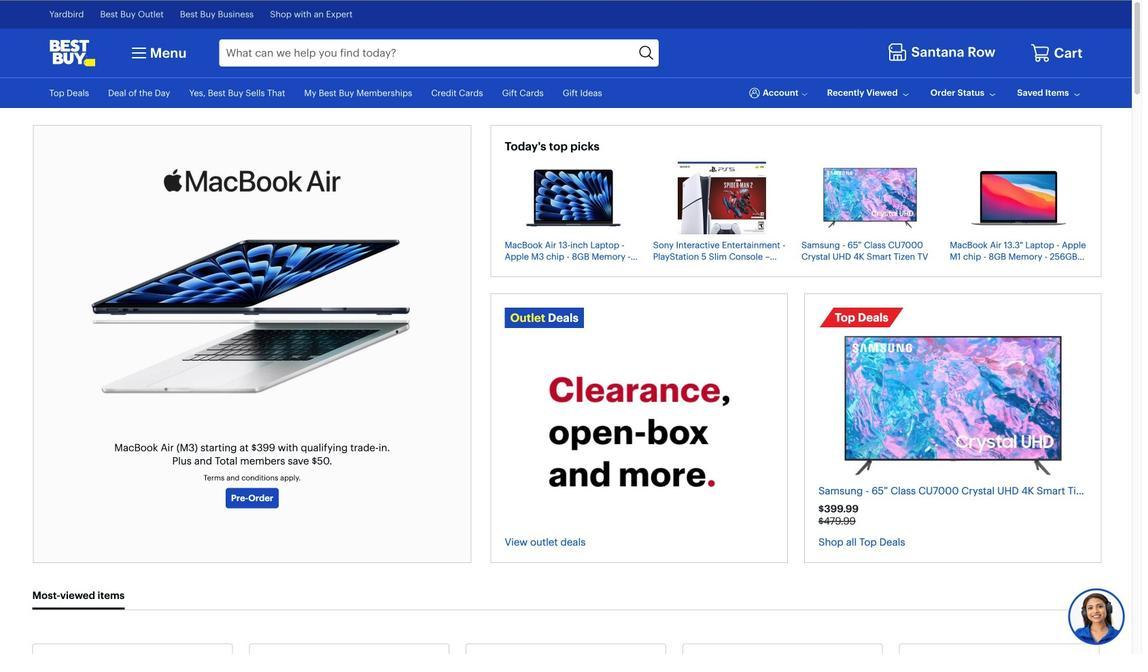Task type: describe. For each thing, give the bounding box(es) containing it.
Type to search. Navigate forward to hear suggestions text field
[[219, 39, 635, 67]]

menu image
[[128, 42, 150, 64]]

best buy help human beacon image
[[1068, 588, 1126, 646]]

bestbuy.com image
[[49, 39, 96, 67]]

utility element
[[49, 78, 1083, 108]]



Task type: vqa. For each thing, say whether or not it's contained in the screenshot.
Utility 'element'
yes



Task type: locate. For each thing, give the bounding box(es) containing it.
tab list
[[32, 584, 1100, 611]]

cart icon image
[[1030, 43, 1051, 63]]



